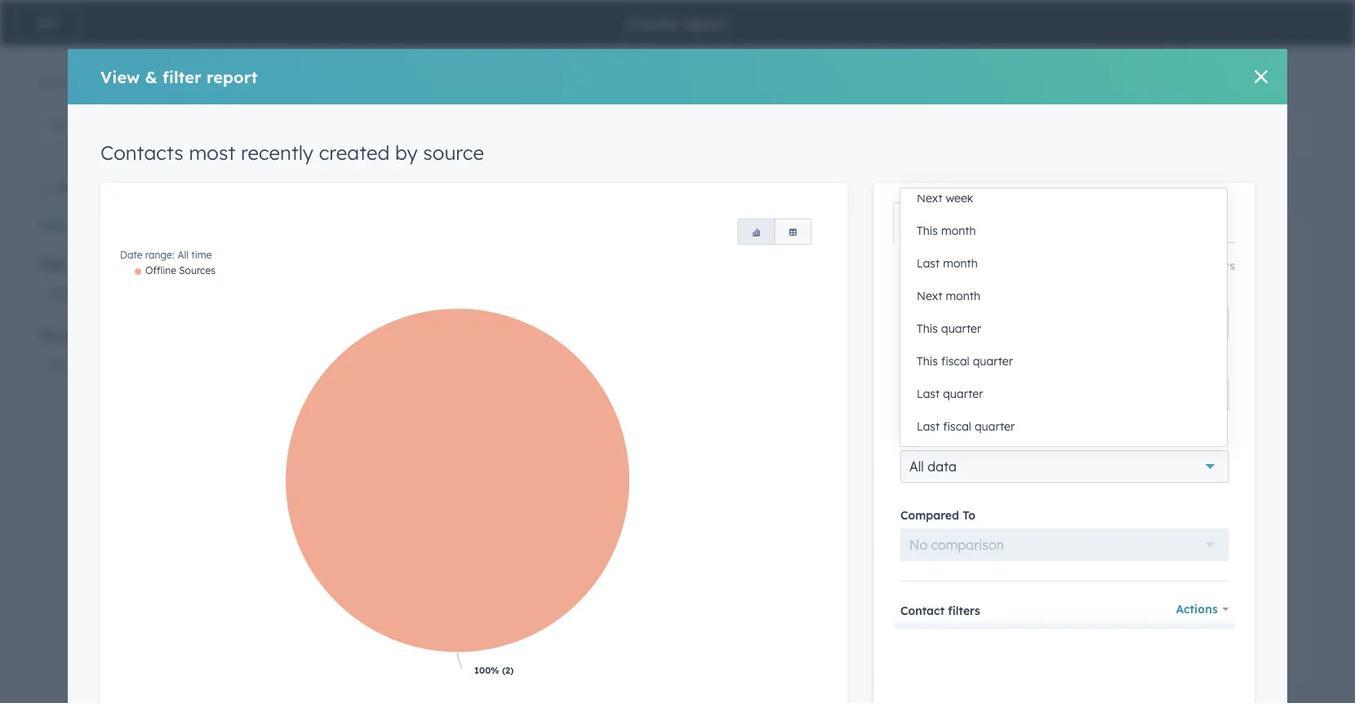 Task type: describe. For each thing, give the bounding box(es) containing it.
next week
[[917, 191, 973, 205]]

date range: for there is no data to show in this time frame. try changing the date range.
[[846, 375, 900, 387]]

original
[[900, 286, 945, 301]]

my
[[1046, 278, 1065, 295]]

filters
[[917, 216, 952, 230]]

create reports from templates
[[282, 173, 531, 193]]

last fiscal quarter
[[917, 420, 1015, 434]]

2 3 from the left
[[72, 75, 78, 89]]

last for last fiscal quarter
[[917, 420, 940, 434]]

created inside what are the original sources of my most recently created marketing qualified leads?
[[1155, 278, 1203, 295]]

all data
[[909, 459, 956, 475]]

data inside the there is no data to show in this time frame. try changing the date range.
[[932, 573, 961, 589]]

last month
[[917, 256, 978, 271]]

no comparison
[[909, 537, 1004, 553]]

1 horizontal spatial templates
[[450, 173, 531, 193]]

reports for scratch
[[342, 73, 401, 93]]

no
[[909, 537, 927, 553]]

range
[[930, 430, 963, 444]]

next month button
[[900, 280, 1227, 313]]

compared to
[[900, 508, 975, 523]]

2 vertical spatial contacts
[[856, 336, 900, 348]]

from for scratch
[[406, 73, 445, 93]]

range: inside the contacts most recently created by source dialog
[[145, 249, 174, 261]]

show
[[981, 573, 1013, 589]]

all data button
[[900, 450, 1229, 483]]

compared
[[900, 508, 959, 523]]

recently inside what are the original sources of my most recently created marketing qualified leads?
[[1103, 278, 1152, 295]]

month for this month
[[941, 224, 976, 238]]

100% (2) inside the contacts most recently created by source dialog
[[474, 665, 514, 677]]

this fiscal quarter
[[917, 354, 1013, 369]]

from for templates
[[406, 173, 445, 193]]

range: for there is no data to show in this time frame. try changing the date range.
[[871, 375, 900, 387]]

range.
[[1045, 592, 1083, 609]]

1 3 from the left
[[49, 75, 55, 89]]

date inside create date popup button
[[954, 387, 982, 403]]

this quarter button
[[900, 313, 1227, 345]]

1 horizontal spatial contacts
[[327, 316, 370, 329]]

time inside the there is no data to show in this time frame. try changing the date range.
[[1057, 573, 1084, 589]]

interactive chart image inside the contacts most recently created by source dialog
[[120, 264, 828, 691]]

by inside dialog
[[395, 140, 418, 165]]

to
[[965, 573, 978, 589]]

0 horizontal spatial websites
[[407, 316, 449, 329]]

date range: all time
[[120, 249, 212, 261]]

custom
[[354, 125, 400, 141]]

actions
[[1175, 602, 1217, 617]]

next week button
[[900, 182, 1227, 215]]

last fiscal quarter button
[[900, 411, 1227, 443]]

view & filter report
[[100, 67, 258, 87]]

there is no data to show in this time frame. try changing the date range.
[[862, 573, 1266, 609]]

create report
[[626, 13, 729, 33]]

most inside dialog
[[189, 140, 235, 165]]

(2) inside the contacts most recently created by source dialog
[[502, 665, 514, 677]]

exit
[[37, 16, 58, 30]]

selected
[[99, 357, 150, 373]]

contacts most recently created by source
[[100, 140, 484, 165]]

create for create report
[[626, 13, 677, 33]]

view
[[100, 67, 140, 87]]

1 vertical spatial recently
[[1060, 243, 1126, 264]]

(1)
[[48, 357, 64, 373]]

filter templates
[[57, 181, 147, 196]]

last quarter button
[[900, 378, 1227, 411]]

filters for clear filters
[[73, 218, 106, 232]]

reports for templates
[[342, 173, 401, 193]]

contact filters
[[900, 604, 980, 618]]

marketing
[[1206, 278, 1269, 295]]

created inside dialog
[[319, 140, 390, 165]]

what are the original sources of my most recently created marketing qualified leads?
[[846, 278, 1269, 314]]

sources inside what are the original sources of my most recently created marketing qualified leads?
[[979, 278, 1026, 295]]

report inside the page section element
[[682, 13, 729, 33]]

date inside the there is no data to show in this time frame. try changing the date range.
[[1238, 573, 1266, 589]]

leads
[[1012, 243, 1055, 264]]

leads?
[[903, 298, 942, 314]]

are
[[882, 278, 902, 295]]

New custom report checkbox
[[282, 106, 1316, 160]]

filter inside (1) filter selected popup button
[[67, 357, 95, 373]]

search button
[[900, 307, 1229, 339]]

date range: for 100% (2)
[[316, 356, 370, 368]]

0 horizontal spatial all websites
[[391, 316, 449, 329]]

clear
[[39, 218, 69, 232]]

actions button
[[1175, 598, 1229, 621]]

fiscal for this
[[941, 354, 970, 369]]

try
[[1131, 573, 1150, 589]]

1 horizontal spatial all websites
[[921, 336, 979, 348]]

last month button
[[900, 247, 1227, 280]]

filter inside the contacts most recently created by source dialog
[[162, 67, 202, 87]]

last quarter
[[917, 387, 983, 401]]

1 horizontal spatial (2)
[[562, 610, 574, 622]]

quarter inside "button"
[[943, 387, 983, 401]]

there
[[862, 573, 896, 589]]

quarter inside "button"
[[975, 420, 1015, 434]]

close image
[[1255, 70, 1268, 83]]

last for last quarter
[[917, 387, 940, 401]]

create for create reports from scratch
[[282, 73, 337, 93]]

create date
[[909, 387, 982, 403]]

changing
[[1153, 573, 1211, 589]]

create for create reports from templates
[[282, 173, 337, 193]]

page section element
[[0, 0, 1355, 46]]

the inside what are the original sources of my most recently created marketing qualified leads?
[[906, 278, 926, 295]]

this month button
[[900, 215, 1227, 247]]

date range
[[900, 430, 963, 444]]

results
[[82, 75, 117, 89]]

contacts inside the contacts most recently created by source dialog
[[100, 140, 183, 165]]

100% inside the contacts most recently created by source dialog
[[474, 665, 499, 677]]

is
[[900, 573, 909, 589]]

data inside popup button
[[927, 459, 956, 475]]

report inside the contacts most recently created by source dialog
[[207, 67, 258, 87]]

0 horizontal spatial sources
[[70, 257, 113, 271]]

time inside the contacts most recently created by source dialog
[[191, 249, 212, 261]]

recently inside the contacts most recently created by source dialog
[[241, 140, 313, 165]]

quarter inside 'button'
[[941, 322, 981, 336]]

report inside checkbox
[[403, 125, 441, 141]]

0 vertical spatial 100% (2)
[[535, 610, 574, 622]]

original
[[929, 278, 976, 295]]

marketing qualified leads recently created by source
[[846, 243, 1277, 264]]

new custom report
[[323, 125, 441, 141]]

search
[[909, 315, 951, 331]]

this for this quarter
[[917, 322, 938, 336]]

create for create date
[[909, 387, 950, 403]]



Task type: locate. For each thing, give the bounding box(es) containing it.
data
[[39, 257, 67, 271]]

date up last fiscal quarter at the bottom of the page
[[954, 387, 982, 403]]

marketing
[[846, 243, 929, 264]]

1 vertical spatial all websites
[[921, 336, 979, 348]]

quarter right range
[[975, 420, 1015, 434]]

date property
[[900, 358, 980, 373]]

week
[[946, 191, 973, 205]]

by
[[395, 140, 418, 165], [1198, 243, 1219, 264]]

0 vertical spatial date
[[954, 387, 982, 403]]

1 last from the top
[[917, 256, 940, 271]]

this quarter
[[917, 322, 981, 336]]

month inside "this month" button
[[941, 224, 976, 238]]

this up create date
[[917, 354, 938, 369]]

next for next week
[[917, 191, 942, 205]]

group inside the contacts most recently created by source dialog
[[737, 219, 812, 245]]

this
[[1031, 573, 1053, 589]]

source inside dialog
[[423, 140, 484, 165]]

this inside 'button'
[[917, 322, 938, 336]]

(1) filter selected button
[[39, 349, 243, 382]]

1 horizontal spatial qualified
[[934, 243, 1007, 264]]

recently right my
[[1103, 278, 1152, 295]]

report
[[682, 13, 729, 33], [207, 67, 258, 87], [403, 125, 441, 141]]

last for last month
[[917, 256, 940, 271]]

(2)
[[562, 610, 574, 622], [502, 665, 514, 677]]

reports up custom on the left top
[[342, 73, 401, 93]]

0 vertical spatial data
[[927, 459, 956, 475]]

reset filters button
[[1167, 256, 1235, 276]]

from
[[406, 73, 445, 93], [406, 173, 445, 193]]

0 vertical spatial most
[[189, 140, 235, 165]]

1 vertical spatial last
[[917, 387, 940, 401]]

quarter up last quarter
[[973, 354, 1013, 369]]

recently up my
[[1060, 243, 1126, 264]]

None button
[[737, 219, 775, 245], [774, 219, 812, 245], [737, 219, 775, 245], [774, 219, 812, 245]]

0 vertical spatial of
[[58, 75, 69, 89]]

1 horizontal spatial by
[[1198, 243, 1219, 264]]

reset
[[1167, 259, 1199, 273]]

by up marketing
[[1198, 243, 1219, 264]]

the
[[906, 278, 926, 295], [1214, 573, 1234, 589]]

the inside the there is no data to show in this time frame. try changing the date range.
[[1214, 573, 1234, 589]]

last up original
[[917, 256, 940, 271]]

1 vertical spatial 100% (2)
[[474, 665, 514, 677]]

fiscal down last quarter
[[943, 420, 971, 434]]

select
[[48, 285, 85, 302]]

1 vertical spatial most
[[1069, 278, 1100, 295]]

0 vertical spatial (2)
[[562, 610, 574, 622]]

fiscal
[[941, 354, 970, 369], [943, 420, 971, 434]]

sources right data
[[70, 257, 113, 271]]

1 vertical spatial fiscal
[[943, 420, 971, 434]]

1 vertical spatial by
[[1198, 243, 1219, 264]]

1 vertical spatial the
[[1214, 573, 1234, 589]]

this inside button
[[917, 224, 938, 238]]

date
[[954, 387, 982, 403], [1238, 573, 1266, 589]]

all
[[178, 249, 189, 261], [391, 316, 404, 329], [921, 336, 933, 348], [909, 459, 924, 475]]

filters for contact filters
[[947, 604, 980, 618]]

comparison
[[931, 537, 1004, 553]]

fiscal inside button
[[941, 354, 970, 369]]

filter
[[162, 67, 202, 87], [67, 357, 95, 373]]

3 last from the top
[[917, 420, 940, 434]]

this month
[[917, 224, 976, 238]]

from down new custom report
[[406, 173, 445, 193]]

1 horizontal spatial range:
[[341, 356, 370, 368]]

all inside popup button
[[909, 459, 924, 475]]

month up this quarter
[[946, 289, 980, 303]]

month inside last month button
[[943, 256, 978, 271]]

0 vertical spatial 100%
[[535, 610, 560, 622]]

recently
[[241, 140, 313, 165], [1060, 243, 1126, 264], [1103, 278, 1152, 295]]

0 vertical spatial the
[[906, 278, 926, 295]]

0 vertical spatial next
[[917, 191, 942, 205]]

1 reports from the top
[[342, 73, 401, 93]]

1 horizontal spatial date range:
[[846, 375, 900, 387]]

1 horizontal spatial date
[[1238, 573, 1266, 589]]

range: for 100% (2)
[[341, 356, 370, 368]]

from left scratch
[[406, 73, 445, 93]]

qualified
[[934, 243, 1007, 264], [846, 298, 900, 314]]

0 horizontal spatial filters
[[73, 218, 106, 232]]

created
[[319, 140, 390, 165], [1131, 243, 1193, 264], [1155, 278, 1203, 295]]

0 vertical spatial this
[[917, 224, 938, 238]]

1-
[[39, 75, 49, 89]]

1 horizontal spatial report
[[403, 125, 441, 141]]

this inside button
[[917, 354, 938, 369]]

data down range
[[927, 459, 956, 475]]

property
[[930, 358, 980, 373]]

quarter down property
[[943, 387, 983, 401]]

what
[[846, 278, 879, 295]]

1 vertical spatial range:
[[341, 356, 370, 368]]

date range:
[[316, 356, 370, 368], [846, 375, 900, 387]]

date right changing
[[1238, 573, 1266, 589]]

create inside create date popup button
[[909, 387, 950, 403]]

month up original
[[943, 256, 978, 271]]

data
[[927, 459, 956, 475], [932, 573, 961, 589]]

0 horizontal spatial contacts
[[100, 140, 183, 165]]

1 vertical spatial report
[[207, 67, 258, 87]]

qualified down this month
[[934, 243, 1007, 264]]

2 from from the top
[[406, 173, 445, 193]]

1 horizontal spatial source
[[1224, 243, 1277, 264]]

1 next from the top
[[917, 191, 942, 205]]

1 horizontal spatial most
[[1069, 278, 1100, 295]]

0 vertical spatial reports
[[342, 73, 401, 93]]

in
[[1016, 573, 1027, 589]]

1 vertical spatial sources
[[979, 278, 1026, 295]]

3
[[49, 75, 55, 89], [72, 75, 78, 89]]

interactive chart image
[[120, 264, 828, 691], [316, 370, 753, 636]]

0 horizontal spatial time
[[191, 249, 212, 261]]

filter right (1)
[[67, 357, 95, 373]]

the up the leads?
[[906, 278, 926, 295]]

Search search field
[[39, 109, 243, 141]]

0 horizontal spatial most
[[189, 140, 235, 165]]

0 horizontal spatial of
[[58, 75, 69, 89]]

1 vertical spatial date range:
[[846, 375, 900, 387]]

filters down to
[[947, 604, 980, 618]]

to
[[962, 508, 975, 523]]

time up range. at the right
[[1057, 573, 1084, 589]]

this for this fiscal quarter
[[917, 354, 938, 369]]

(1) filter selected
[[48, 357, 150, 373]]

most
[[189, 140, 235, 165], [1069, 278, 1100, 295]]

reports down custom on the left top
[[342, 173, 401, 193]]

month
[[941, 224, 976, 238], [943, 256, 978, 271], [946, 289, 980, 303]]

1 horizontal spatial 100%
[[535, 610, 560, 622]]

0 vertical spatial fiscal
[[941, 354, 970, 369]]

2 horizontal spatial contacts
[[856, 336, 900, 348]]

0 vertical spatial contacts
[[100, 140, 183, 165]]

0 horizontal spatial filter
[[67, 357, 95, 373]]

no comparison button
[[900, 529, 1229, 562]]

2 last from the top
[[917, 387, 940, 401]]

0 horizontal spatial the
[[906, 278, 926, 295]]

last inside "button"
[[917, 387, 940, 401]]

qualified inside what are the original sources of my most recently created marketing qualified leads?
[[846, 298, 900, 314]]

0 vertical spatial range:
[[145, 249, 174, 261]]

sources
[[70, 257, 113, 271], [979, 278, 1026, 295]]

0 vertical spatial filters
[[73, 218, 106, 232]]

contact
[[900, 604, 944, 618]]

&
[[145, 67, 157, 87]]

fiscal up last quarter
[[941, 354, 970, 369]]

1 from from the top
[[406, 73, 445, 93]]

select button
[[39, 277, 243, 310]]

0 vertical spatial all websites
[[391, 316, 449, 329]]

last inside "button"
[[917, 420, 940, 434]]

frame.
[[1088, 573, 1128, 589]]

create inside the page section element
[[626, 13, 677, 33]]

last down date property
[[917, 387, 940, 401]]

by up create reports from templates
[[395, 140, 418, 165]]

reset filters
[[1167, 259, 1235, 273]]

1 vertical spatial qualified
[[846, 298, 900, 314]]

2 vertical spatial recently
[[1103, 278, 1152, 295]]

0 horizontal spatial 100%
[[474, 665, 499, 677]]

1 this from the top
[[917, 224, 938, 238]]

0 horizontal spatial qualified
[[846, 298, 900, 314]]

1 vertical spatial source
[[1224, 243, 1277, 264]]

filters right clear
[[73, 218, 106, 232]]

1 vertical spatial contacts
[[327, 316, 370, 329]]

0 vertical spatial recently
[[241, 140, 313, 165]]

2 this from the top
[[917, 322, 938, 336]]

2 vertical spatial filters
[[947, 604, 980, 618]]

filter
[[57, 181, 87, 196]]

scratch
[[450, 73, 510, 93]]

next for next month
[[917, 289, 942, 303]]

1 vertical spatial month
[[943, 256, 978, 271]]

filters link
[[894, 203, 975, 242]]

0 vertical spatial sources
[[70, 257, 113, 271]]

1 vertical spatial from
[[406, 173, 445, 193]]

month for last month
[[943, 256, 978, 271]]

1 horizontal spatial websites
[[936, 336, 979, 348]]

filters up marketing
[[1202, 259, 1235, 273]]

quarter
[[941, 322, 981, 336], [973, 354, 1013, 369], [943, 387, 983, 401], [975, 420, 1015, 434]]

1 vertical spatial data
[[932, 573, 961, 589]]

1 horizontal spatial filters
[[947, 604, 980, 618]]

toggle series visibility region
[[135, 264, 215, 277]]

month down week
[[941, 224, 976, 238]]

of left my
[[1030, 278, 1042, 295]]

2 vertical spatial this
[[917, 354, 938, 369]]

create reports from scratch
[[282, 73, 510, 93]]

of right the 1- in the left top of the page
[[58, 75, 69, 89]]

0 vertical spatial filter
[[162, 67, 202, 87]]

this
[[917, 224, 938, 238], [917, 322, 938, 336], [917, 354, 938, 369]]

0 horizontal spatial templates
[[91, 181, 147, 196]]

0 vertical spatial time
[[191, 249, 212, 261]]

0 horizontal spatial 3
[[49, 75, 55, 89]]

source up create reports from templates
[[423, 140, 484, 165]]

1 vertical spatial (2)
[[502, 665, 514, 677]]

next
[[917, 191, 942, 205], [917, 289, 942, 303]]

source
[[949, 286, 987, 301]]

1 horizontal spatial sources
[[979, 278, 1026, 295]]

filters for reset filters
[[1202, 259, 1235, 273]]

month inside next month button
[[946, 289, 980, 303]]

2 next from the top
[[917, 289, 942, 303]]

0 horizontal spatial source
[[423, 140, 484, 165]]

date
[[120, 249, 142, 261], [316, 356, 338, 368], [900, 358, 927, 373], [846, 375, 868, 387], [900, 430, 927, 444]]

next month
[[917, 289, 980, 303]]

of inside what are the original sources of my most recently created marketing qualified leads?
[[1030, 278, 1042, 295]]

last down create date
[[917, 420, 940, 434]]

0 horizontal spatial date
[[954, 387, 982, 403]]

1 vertical spatial filters
[[1202, 259, 1235, 273]]

visualization
[[39, 329, 112, 343]]

1 horizontal spatial 100% (2)
[[535, 610, 574, 622]]

3 this from the top
[[917, 354, 938, 369]]

this fiscal quarter button
[[900, 345, 1227, 378]]

1 horizontal spatial the
[[1214, 573, 1234, 589]]

this down the leads?
[[917, 322, 938, 336]]

time
[[191, 249, 212, 261], [1057, 573, 1084, 589]]

of
[[58, 75, 69, 89], [1030, 278, 1042, 295]]

0 horizontal spatial range:
[[145, 249, 174, 261]]

2 vertical spatial month
[[946, 289, 980, 303]]

0 vertical spatial from
[[406, 73, 445, 93]]

0 horizontal spatial date range:
[[316, 356, 370, 368]]

1 vertical spatial created
[[1131, 243, 1193, 264]]

1 vertical spatial next
[[917, 289, 942, 303]]

group
[[737, 219, 812, 245]]

0 horizontal spatial 100% (2)
[[474, 665, 514, 677]]

1 vertical spatial 100%
[[474, 665, 499, 677]]

no
[[913, 573, 928, 589]]

0 horizontal spatial (2)
[[502, 665, 514, 677]]

clear filters
[[39, 218, 106, 232]]

1 vertical spatial reports
[[342, 173, 401, 193]]

0 vertical spatial date range:
[[316, 356, 370, 368]]

recently left new
[[241, 140, 313, 165]]

2 horizontal spatial filters
[[1202, 259, 1235, 273]]

1 horizontal spatial of
[[1030, 278, 1042, 295]]

range:
[[145, 249, 174, 261], [341, 356, 370, 368], [871, 375, 900, 387]]

1 vertical spatial this
[[917, 322, 938, 336]]

source
[[423, 140, 484, 165], [1224, 243, 1277, 264]]

exit link
[[16, 7, 79, 39]]

contacts most recently created by source dialog
[[68, 49, 1287, 704]]

1 vertical spatial filter
[[67, 357, 95, 373]]

month for next month
[[946, 289, 980, 303]]

filter right &
[[162, 67, 202, 87]]

None checkbox
[[282, 210, 786, 685], [812, 210, 1316, 685], [282, 210, 786, 685], [812, 210, 1316, 685]]

create date button
[[900, 379, 1229, 411]]

data left to
[[932, 573, 961, 589]]

new
[[323, 125, 351, 141]]

clear filters button
[[39, 215, 106, 235]]

sources down leads
[[979, 278, 1026, 295]]

quarter inside button
[[973, 354, 1013, 369]]

the up actions "popup button"
[[1214, 573, 1234, 589]]

fiscal for last
[[943, 420, 971, 434]]

2 vertical spatial report
[[403, 125, 441, 141]]

2 horizontal spatial range:
[[871, 375, 900, 387]]

data sources
[[39, 257, 113, 271]]

1 horizontal spatial 3
[[72, 75, 78, 89]]

filters
[[73, 218, 106, 232], [1202, 259, 1235, 273], [947, 604, 980, 618]]

fiscal inside "button"
[[943, 420, 971, 434]]

qualified down what at right top
[[846, 298, 900, 314]]

quarter up this fiscal quarter at the right bottom
[[941, 322, 981, 336]]

2 reports from the top
[[342, 173, 401, 193]]

all websites
[[391, 316, 449, 329], [921, 336, 979, 348]]

this down next week
[[917, 224, 938, 238]]

most inside what are the original sources of my most recently created marketing qualified leads?
[[1069, 278, 1100, 295]]

1 horizontal spatial filter
[[162, 67, 202, 87]]

source up marketing
[[1224, 243, 1277, 264]]

100% (2)
[[535, 610, 574, 622], [474, 665, 514, 677]]

0 vertical spatial by
[[395, 140, 418, 165]]

0 horizontal spatial report
[[207, 67, 258, 87]]

this for this month
[[917, 224, 938, 238]]

original source
[[900, 286, 987, 301]]

1 horizontal spatial time
[[1057, 573, 1084, 589]]

1-3 of 3 results
[[39, 75, 117, 89]]

time up toggle series visibility region
[[191, 249, 212, 261]]

last inside button
[[917, 256, 940, 271]]

0 vertical spatial report
[[682, 13, 729, 33]]



Task type: vqa. For each thing, say whether or not it's contained in the screenshot.


